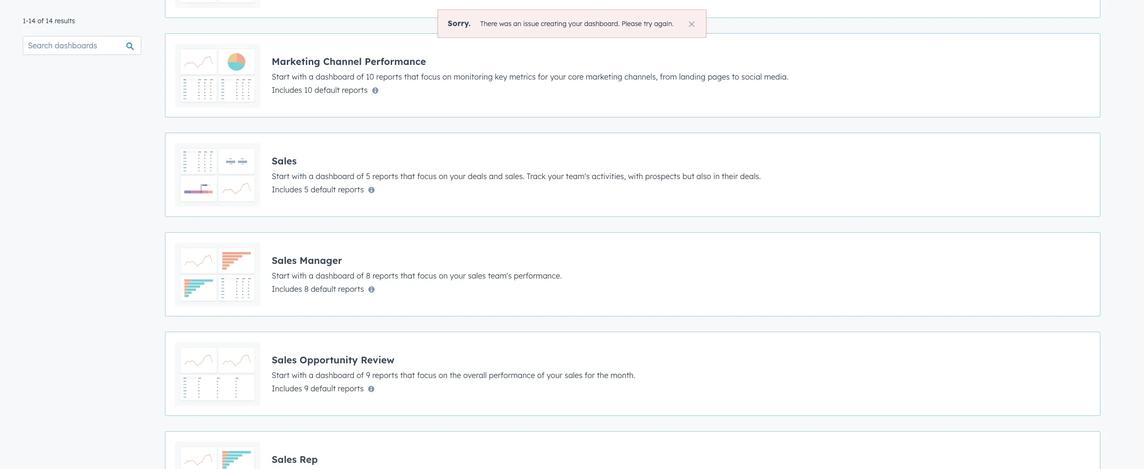 Task type: locate. For each thing, give the bounding box(es) containing it.
dashboard
[[316, 72, 355, 81], [316, 172, 355, 181], [316, 271, 355, 281], [316, 371, 355, 380]]

1 14 from the left
[[28, 17, 36, 25]]

1 vertical spatial for
[[585, 371, 595, 380]]

of up includes 5 default reports at the top left
[[357, 172, 364, 181]]

1 horizontal spatial the
[[597, 371, 609, 380]]

3 includes from the top
[[272, 284, 302, 294]]

0 vertical spatial 8
[[366, 271, 371, 281]]

sales
[[468, 271, 486, 281], [565, 371, 583, 380]]

on inside sales opportunity review start with a dashboard of 9 reports that focus on the overall performance of your sales for the month.
[[439, 371, 448, 380]]

with inside sales manager start with a dashboard of 8 reports that focus on your sales team's performance.
[[292, 271, 307, 281]]

sales manager start with a dashboard of 8 reports that focus on your sales team's performance.
[[272, 255, 562, 281]]

none checkbox sales
[[165, 133, 1101, 217]]

default inside sales checkbox
[[311, 185, 336, 194]]

opportunity
[[300, 354, 358, 366]]

10
[[366, 72, 374, 81], [304, 85, 313, 95]]

dashboard down opportunity
[[316, 371, 355, 380]]

0 horizontal spatial 5
[[304, 185, 309, 194]]

5
[[366, 172, 371, 181], [304, 185, 309, 194]]

media.
[[765, 72, 789, 81]]

sales opportunity review image
[[175, 342, 261, 407]]

0 horizontal spatial 8
[[304, 284, 309, 294]]

includes 8 default reports
[[272, 284, 364, 294]]

1-
[[23, 17, 28, 25]]

of right 1- at top
[[37, 17, 44, 25]]

1 sales from the top
[[272, 155, 297, 167]]

1 horizontal spatial team's
[[566, 172, 590, 181]]

team's left activities,
[[566, 172, 590, 181]]

none checkbox containing sales opportunity review
[[165, 332, 1101, 417]]

start
[[272, 72, 290, 81], [272, 172, 290, 181], [272, 271, 290, 281], [272, 371, 290, 380]]

sales for sales manager
[[272, 255, 297, 266]]

start up "includes 9 default reports"
[[272, 371, 290, 380]]

1 vertical spatial 10
[[304, 85, 313, 95]]

1 horizontal spatial 14
[[46, 17, 53, 25]]

3 a from the top
[[309, 271, 314, 281]]

sales inside sales manager start with a dashboard of 8 reports that focus on your sales team's performance.
[[272, 255, 297, 266]]

sales inside sales opportunity review start with a dashboard of 9 reports that focus on the overall performance of your sales for the month.
[[272, 354, 297, 366]]

with up includes 8 default reports
[[292, 271, 307, 281]]

0 vertical spatial team's
[[566, 172, 590, 181]]

Search search field
[[23, 36, 141, 55]]

1 vertical spatial 9
[[304, 384, 309, 394]]

sales for sales opportunity review
[[272, 354, 297, 366]]

1 dashboard from the top
[[316, 72, 355, 81]]

that
[[405, 72, 419, 81], [401, 172, 415, 181], [401, 271, 416, 281], [401, 371, 415, 380]]

9 down review at the left bottom of page
[[366, 371, 370, 380]]

with
[[292, 72, 307, 81], [292, 172, 307, 181], [629, 172, 644, 181], [292, 271, 307, 281], [292, 371, 307, 380]]

0 horizontal spatial the
[[450, 371, 461, 380]]

on inside marketing channel performance start with a dashboard of 10 reports that focus on monitoring key metrics for your core marketing channels, from landing pages to social media.
[[443, 72, 452, 81]]

rep
[[300, 454, 318, 466]]

2 none checkbox from the top
[[165, 233, 1101, 317]]

1 includes from the top
[[272, 85, 302, 95]]

the
[[450, 371, 461, 380], [597, 371, 609, 380]]

sales for sales
[[272, 155, 297, 167]]

10 down the performance
[[366, 72, 374, 81]]

start up includes 5 default reports at the top left
[[272, 172, 290, 181]]

1 horizontal spatial 10
[[366, 72, 374, 81]]

a
[[309, 72, 314, 81], [309, 172, 314, 181], [309, 271, 314, 281], [309, 371, 314, 380]]

landing
[[680, 72, 706, 81]]

dashboard down manager
[[316, 271, 355, 281]]

sales inside sales start with a dashboard of 5 reports that focus on your deals and sales. track your team's activities, with prospects but also in their deals.
[[272, 155, 297, 167]]

0 vertical spatial none checkbox
[[165, 0, 1101, 18]]

1 vertical spatial none checkbox
[[165, 133, 1101, 217]]

4 dashboard from the top
[[316, 371, 355, 380]]

a up "includes 9 default reports"
[[309, 371, 314, 380]]

sales left 'rep'
[[272, 454, 297, 466]]

1 vertical spatial team's
[[488, 271, 512, 281]]

2 vertical spatial none checkbox
[[165, 332, 1101, 417]]

with up "includes 9 default reports"
[[292, 371, 307, 380]]

also
[[697, 172, 712, 181]]

0 vertical spatial 5
[[366, 172, 371, 181]]

2 none checkbox from the top
[[165, 133, 1101, 217]]

start inside sales manager start with a dashboard of 8 reports that focus on your sales team's performance.
[[272, 271, 290, 281]]

3 start from the top
[[272, 271, 290, 281]]

0 vertical spatial sales
[[468, 271, 486, 281]]

the left month. at the right bottom of page
[[597, 371, 609, 380]]

monitoring
[[454, 72, 493, 81]]

10 down marketing
[[304, 85, 313, 95]]

4 includes from the top
[[272, 384, 302, 394]]

start up includes 8 default reports
[[272, 271, 290, 281]]

their
[[722, 172, 739, 181]]

1 vertical spatial 8
[[304, 284, 309, 294]]

includes for marketing channel performance
[[272, 85, 302, 95]]

0 horizontal spatial 14
[[28, 17, 36, 25]]

activities,
[[592, 172, 626, 181]]

1 horizontal spatial 9
[[366, 371, 370, 380]]

sorry.
[[448, 19, 471, 28]]

review
[[361, 354, 395, 366]]

sales image
[[175, 143, 261, 207]]

with inside marketing channel performance start with a dashboard of 10 reports that focus on monitoring key metrics for your core marketing channels, from landing pages to social media.
[[292, 72, 307, 81]]

3 dashboard from the top
[[316, 271, 355, 281]]

default
[[315, 85, 340, 95], [311, 185, 336, 194], [311, 284, 336, 294], [311, 384, 336, 394]]

3 none checkbox from the top
[[165, 332, 1101, 417]]

that inside sales manager start with a dashboard of 8 reports that focus on your sales team's performance.
[[401, 271, 416, 281]]

please
[[622, 19, 642, 28]]

a up 'includes 10 default reports'
[[309, 72, 314, 81]]

deals.
[[741, 172, 762, 181]]

dashboard inside sales start with a dashboard of 5 reports that focus on your deals and sales. track your team's activities, with prospects but also in their deals.
[[316, 172, 355, 181]]

manager
[[300, 255, 342, 266]]

that inside sales opportunity review start with a dashboard of 9 reports that focus on the overall performance of your sales for the month.
[[401, 371, 415, 380]]

includes inside sales checkbox
[[272, 185, 302, 194]]

team's
[[566, 172, 590, 181], [488, 271, 512, 281]]

pages
[[708, 72, 730, 81]]

of up includes 8 default reports
[[357, 271, 364, 281]]

start down marketing
[[272, 72, 290, 81]]

1 none checkbox from the top
[[165, 0, 1101, 18]]

0 horizontal spatial team's
[[488, 271, 512, 281]]

0 horizontal spatial for
[[538, 72, 548, 81]]

sales.
[[505, 172, 525, 181]]

sales
[[272, 155, 297, 167], [272, 255, 297, 266], [272, 354, 297, 366], [272, 454, 297, 466]]

of down the channel
[[357, 72, 364, 81]]

key
[[495, 72, 508, 81]]

with inside sales opportunity review start with a dashboard of 9 reports that focus on the overall performance of your sales for the month.
[[292, 371, 307, 380]]

none checkbox containing marketing channel performance
[[165, 33, 1101, 118]]

the left overall at the bottom left
[[450, 371, 461, 380]]

1 none checkbox from the top
[[165, 33, 1101, 118]]

2 includes from the top
[[272, 185, 302, 194]]

dashboard down the channel
[[316, 72, 355, 81]]

your inside sales opportunity review start with a dashboard of 9 reports that focus on the overall performance of your sales for the month.
[[547, 371, 563, 380]]

prospects
[[646, 172, 681, 181]]

reports
[[377, 72, 402, 81], [342, 85, 368, 95], [373, 172, 399, 181], [338, 185, 364, 194], [373, 271, 399, 281], [338, 284, 364, 294], [373, 371, 398, 380], [338, 384, 364, 394]]

2 the from the left
[[597, 371, 609, 380]]

none checkbox containing sales manager
[[165, 233, 1101, 317]]

1 horizontal spatial 5
[[366, 172, 371, 181]]

2 dashboard from the top
[[316, 172, 355, 181]]

dashboard.
[[585, 19, 620, 28]]

on
[[443, 72, 452, 81], [439, 172, 448, 181], [439, 271, 448, 281], [439, 371, 448, 380]]

track
[[527, 172, 546, 181]]

0 vertical spatial 9
[[366, 371, 370, 380]]

your inside sales manager start with a dashboard of 8 reports that focus on your sales team's performance.
[[450, 271, 466, 281]]

2 start from the top
[[272, 172, 290, 181]]

9 down opportunity
[[304, 384, 309, 394]]

your
[[569, 19, 583, 28], [551, 72, 566, 81], [450, 172, 466, 181], [548, 172, 564, 181], [450, 271, 466, 281], [547, 371, 563, 380]]

with down marketing
[[292, 72, 307, 81]]

0 horizontal spatial sales
[[468, 271, 486, 281]]

performance
[[365, 55, 426, 67]]

1 vertical spatial sales
[[565, 371, 583, 380]]

1 vertical spatial none checkbox
[[165, 233, 1101, 317]]

includes 5 default reports
[[272, 185, 364, 194]]

1 a from the top
[[309, 72, 314, 81]]

issue
[[524, 19, 539, 28]]

1 horizontal spatial 8
[[366, 271, 371, 281]]

none checkbox sales manager
[[165, 233, 1101, 317]]

for left month. at the right bottom of page
[[585, 371, 595, 380]]

includes
[[272, 85, 302, 95], [272, 185, 302, 194], [272, 284, 302, 294], [272, 384, 302, 394]]

1 horizontal spatial sales
[[565, 371, 583, 380]]

8
[[366, 271, 371, 281], [304, 284, 309, 294]]

team's left the performance.
[[488, 271, 512, 281]]

dashboard inside marketing channel performance start with a dashboard of 10 reports that focus on monitoring key metrics for your core marketing channels, from landing pages to social media.
[[316, 72, 355, 81]]

for right metrics
[[538, 72, 548, 81]]

sales left manager
[[272, 255, 297, 266]]

None checkbox
[[165, 33, 1101, 118], [165, 133, 1101, 217]]

includes inside marketing channel performance checkbox
[[272, 85, 302, 95]]

that inside sales start with a dashboard of 5 reports that focus on your deals and sales. track your team's activities, with prospects but also in their deals.
[[401, 172, 415, 181]]

3 sales from the top
[[272, 354, 297, 366]]

0 horizontal spatial 10
[[304, 85, 313, 95]]

9
[[366, 371, 370, 380], [304, 384, 309, 394]]

for
[[538, 72, 548, 81], [585, 371, 595, 380]]

from
[[660, 72, 677, 81]]

none checkbox sales opportunity review
[[165, 332, 1101, 417]]

1 horizontal spatial for
[[585, 371, 595, 380]]

0 vertical spatial 10
[[366, 72, 374, 81]]

focus
[[421, 72, 441, 81], [418, 172, 437, 181], [418, 271, 437, 281], [417, 371, 437, 380]]

a up includes 8 default reports
[[309, 271, 314, 281]]

2 sales from the top
[[272, 255, 297, 266]]

1 start from the top
[[272, 72, 290, 81]]

dashboard up includes 5 default reports at the top left
[[316, 172, 355, 181]]

none checkbox containing sales
[[165, 133, 1101, 217]]

0 vertical spatial for
[[538, 72, 548, 81]]

a up includes 5 default reports at the top left
[[309, 172, 314, 181]]

sales up includes 5 default reports at the top left
[[272, 155, 297, 167]]

of
[[37, 17, 44, 25], [357, 72, 364, 81], [357, 172, 364, 181], [357, 271, 364, 281], [357, 371, 364, 380], [538, 371, 545, 380]]

14
[[28, 17, 36, 25], [46, 17, 53, 25]]

4 a from the top
[[309, 371, 314, 380]]

4 start from the top
[[272, 371, 290, 380]]

2 a from the top
[[309, 172, 314, 181]]

None checkbox
[[165, 0, 1101, 18], [165, 233, 1101, 317], [165, 332, 1101, 417]]

and
[[489, 172, 503, 181]]

default inside marketing channel performance checkbox
[[315, 85, 340, 95]]

metrics
[[510, 72, 536, 81]]

close image
[[689, 21, 695, 27]]

sales up "includes 9 default reports"
[[272, 354, 297, 366]]

0 vertical spatial none checkbox
[[165, 33, 1101, 118]]



Task type: describe. For each thing, give the bounding box(es) containing it.
team's inside sales start with a dashboard of 5 reports that focus on your deals and sales. track your team's activities, with prospects but also in their deals.
[[566, 172, 590, 181]]

your inside marketing channel performance start with a dashboard of 10 reports that focus on monitoring key metrics for your core marketing channels, from landing pages to social media.
[[551, 72, 566, 81]]

reports inside sales start with a dashboard of 5 reports that focus on your deals and sales. track your team's activities, with prospects but also in their deals.
[[373, 172, 399, 181]]

with right activities,
[[629, 172, 644, 181]]

marketing channel performance start with a dashboard of 10 reports that focus on monitoring key metrics for your core marketing channels, from landing pages to social media.
[[272, 55, 789, 81]]

was
[[500, 19, 512, 28]]

default for channel
[[315, 85, 340, 95]]

deals
[[468, 172, 487, 181]]

with up includes 5 default reports at the top left
[[292, 172, 307, 181]]

default for opportunity
[[311, 384, 336, 394]]

marketing channel performance image
[[175, 43, 261, 108]]

an
[[514, 19, 522, 28]]

social
[[742, 72, 763, 81]]

but
[[683, 172, 695, 181]]

overall
[[464, 371, 487, 380]]

focus inside sales opportunity review start with a dashboard of 9 reports that focus on the overall performance of your sales for the month.
[[417, 371, 437, 380]]

reports inside sales opportunity review start with a dashboard of 9 reports that focus on the overall performance of your sales for the month.
[[373, 371, 398, 380]]

team's inside sales manager start with a dashboard of 8 reports that focus on your sales team's performance.
[[488, 271, 512, 281]]

focus inside sales manager start with a dashboard of 8 reports that focus on your sales team's performance.
[[418, 271, 437, 281]]

5 inside sales start with a dashboard of 5 reports that focus on your deals and sales. track your team's activities, with prospects but also in their deals.
[[366, 172, 371, 181]]

results
[[55, 17, 75, 25]]

sales inside sales manager start with a dashboard of 8 reports that focus on your sales team's performance.
[[468, 271, 486, 281]]

creating
[[541, 19, 567, 28]]

again.
[[655, 19, 674, 28]]

in
[[714, 172, 720, 181]]

of inside sales manager start with a dashboard of 8 reports that focus on your sales team's performance.
[[357, 271, 364, 281]]

8 inside sales manager start with a dashboard of 8 reports that focus on your sales team's performance.
[[366, 271, 371, 281]]

on inside sales start with a dashboard of 5 reports that focus on your deals and sales. track your team's activities, with prospects but also in their deals.
[[439, 172, 448, 181]]

Sales Rep checkbox
[[165, 432, 1101, 470]]

reports inside marketing channel performance start with a dashboard of 10 reports that focus on monitoring key metrics for your core marketing channels, from landing pages to social media.
[[377, 72, 402, 81]]

dashboard inside sales manager start with a dashboard of 8 reports that focus on your sales team's performance.
[[316, 271, 355, 281]]

reports inside sales manager start with a dashboard of 8 reports that focus on your sales team's performance.
[[373, 271, 399, 281]]

performance.
[[514, 271, 562, 281]]

sales manager image
[[175, 242, 261, 307]]

9 inside sales opportunity review start with a dashboard of 9 reports that focus on the overall performance of your sales for the month.
[[366, 371, 370, 380]]

marketing
[[272, 55, 320, 67]]

10 inside marketing channel performance start with a dashboard of 10 reports that focus on monitoring key metrics for your core marketing channels, from landing pages to social media.
[[366, 72, 374, 81]]

1-14 of 14 results
[[23, 17, 75, 25]]

core
[[569, 72, 584, 81]]

channel
[[323, 55, 362, 67]]

start inside sales start with a dashboard of 5 reports that focus on your deals and sales. track your team's activities, with prospects but also in their deals.
[[272, 172, 290, 181]]

marketing image
[[175, 0, 261, 8]]

2 14 from the left
[[46, 17, 53, 25]]

sales start with a dashboard of 5 reports that focus on your deals and sales. track your team's activities, with prospects but also in their deals.
[[272, 155, 762, 181]]

sales rep
[[272, 454, 318, 466]]

of right performance
[[538, 371, 545, 380]]

sales opportunity review start with a dashboard of 9 reports that focus on the overall performance of your sales for the month.
[[272, 354, 636, 380]]

of inside sales start with a dashboard of 5 reports that focus on your deals and sales. track your team's activities, with prospects but also in their deals.
[[357, 172, 364, 181]]

of inside marketing channel performance start with a dashboard of 10 reports that focus on monitoring key metrics for your core marketing channels, from landing pages to social media.
[[357, 72, 364, 81]]

your inside sorry. 'alert'
[[569, 19, 583, 28]]

of down review at the left bottom of page
[[357, 371, 364, 380]]

performance
[[489, 371, 535, 380]]

includes for sales
[[272, 185, 302, 194]]

start inside marketing channel performance start with a dashboard of 10 reports that focus on monitoring key metrics for your core marketing channels, from landing pages to social media.
[[272, 72, 290, 81]]

1 the from the left
[[450, 371, 461, 380]]

0 horizontal spatial 9
[[304, 384, 309, 394]]

a inside marketing channel performance start with a dashboard of 10 reports that focus on monitoring key metrics for your core marketing channels, from landing pages to social media.
[[309, 72, 314, 81]]

to
[[732, 72, 740, 81]]

includes for sales manager
[[272, 284, 302, 294]]

that inside marketing channel performance start with a dashboard of 10 reports that focus on monitoring key metrics for your core marketing channels, from landing pages to social media.
[[405, 72, 419, 81]]

4 sales from the top
[[272, 454, 297, 466]]

for inside marketing channel performance start with a dashboard of 10 reports that focus on monitoring key metrics for your core marketing channels, from landing pages to social media.
[[538, 72, 548, 81]]

includes for sales opportunity review
[[272, 384, 302, 394]]

none checkbox marketing
[[165, 0, 1101, 18]]

focus inside sales start with a dashboard of 5 reports that focus on your deals and sales. track your team's activities, with prospects but also in their deals.
[[418, 172, 437, 181]]

dashboard inside sales opportunity review start with a dashboard of 9 reports that focus on the overall performance of your sales for the month.
[[316, 371, 355, 380]]

on inside sales manager start with a dashboard of 8 reports that focus on your sales team's performance.
[[439, 271, 448, 281]]

try
[[644, 19, 653, 28]]

for inside sales opportunity review start with a dashboard of 9 reports that focus on the overall performance of your sales for the month.
[[585, 371, 595, 380]]

channels,
[[625, 72, 658, 81]]

sales rep image
[[175, 442, 261, 470]]

month.
[[611, 371, 636, 380]]

includes 10 default reports
[[272, 85, 368, 95]]

marketing
[[586, 72, 623, 81]]

sorry. alert
[[438, 9, 707, 38]]

none checkbox marketing channel performance
[[165, 33, 1101, 118]]

a inside sales manager start with a dashboard of 8 reports that focus on your sales team's performance.
[[309, 271, 314, 281]]

sales inside sales opportunity review start with a dashboard of 9 reports that focus on the overall performance of your sales for the month.
[[565, 371, 583, 380]]

default for start
[[311, 185, 336, 194]]

default for manager
[[311, 284, 336, 294]]

a inside sales start with a dashboard of 5 reports that focus on your deals and sales. track your team's activities, with prospects but also in their deals.
[[309, 172, 314, 181]]

1 vertical spatial 5
[[304, 185, 309, 194]]

focus inside marketing channel performance start with a dashboard of 10 reports that focus on monitoring key metrics for your core marketing channels, from landing pages to social media.
[[421, 72, 441, 81]]

includes 9 default reports
[[272, 384, 364, 394]]

there was an issue creating your dashboard. please try again.
[[480, 19, 674, 28]]

there
[[480, 19, 498, 28]]

start inside sales opportunity review start with a dashboard of 9 reports that focus on the overall performance of your sales for the month.
[[272, 371, 290, 380]]

a inside sales opportunity review start with a dashboard of 9 reports that focus on the overall performance of your sales for the month.
[[309, 371, 314, 380]]



Task type: vqa. For each thing, say whether or not it's contained in the screenshot.
"to" in designed to gather the information your business needs.
no



